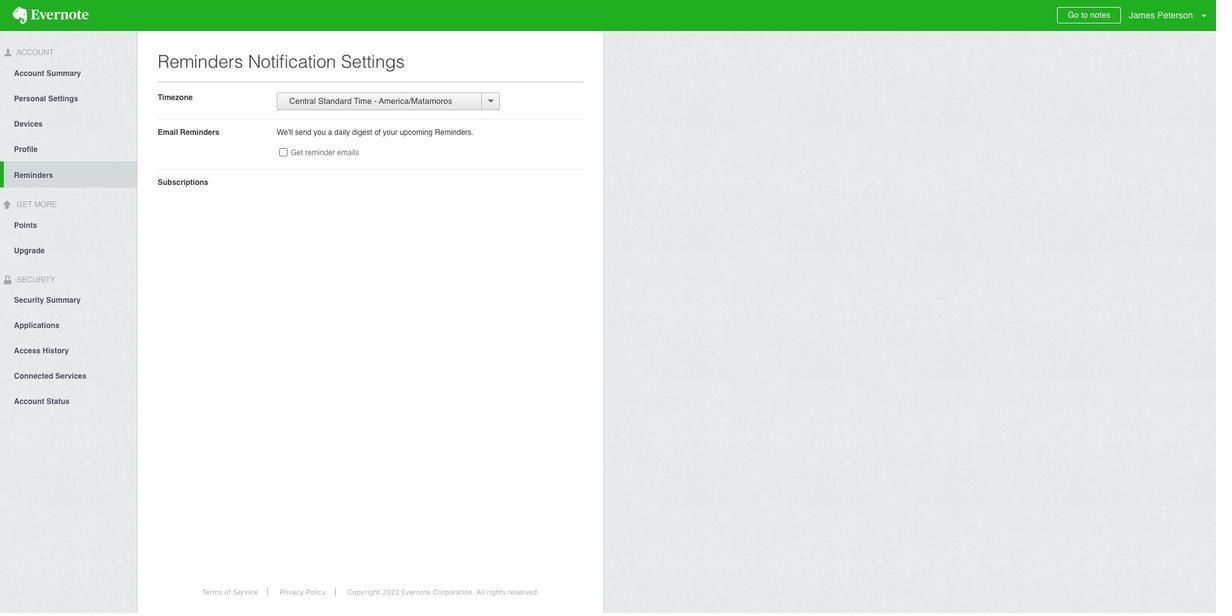 Task type: describe. For each thing, give the bounding box(es) containing it.
copyright 2023 evernote corporation. all rights reserved.
[[347, 588, 539, 596]]

go to notes
[[1068, 10, 1111, 20]]

privacy
[[280, 588, 304, 596]]

personal settings
[[14, 94, 78, 103]]

summary for security summary
[[46, 296, 81, 305]]

reminder
[[305, 148, 335, 157]]

james peterson
[[1129, 10, 1193, 20]]

daily
[[334, 128, 350, 137]]

rights
[[487, 588, 506, 596]]

reminders notification settings
[[158, 51, 405, 72]]

history
[[43, 347, 69, 356]]

access
[[14, 347, 41, 356]]

1 vertical spatial reminders
[[180, 128, 219, 137]]

evernote image
[[0, 7, 101, 24]]

send
[[295, 128, 312, 137]]

reminders link
[[4, 161, 137, 187]]

connected services
[[14, 372, 87, 381]]

go
[[1068, 10, 1079, 20]]

settings inside "link"
[[48, 94, 78, 103]]

account summary
[[14, 69, 81, 78]]

notification
[[248, 51, 336, 72]]

notes
[[1091, 10, 1111, 20]]

central standard time - america/matamoros
[[283, 96, 452, 106]]

1 vertical spatial of
[[224, 588, 231, 596]]

0 vertical spatial settings
[[341, 51, 405, 72]]

applications
[[14, 321, 60, 330]]

connected
[[14, 372, 53, 381]]

we'll
[[277, 128, 293, 137]]

connected services link
[[0, 363, 137, 389]]

services
[[55, 372, 87, 381]]

account for account
[[15, 48, 54, 57]]

america/matamoros
[[379, 96, 452, 106]]

profile
[[14, 145, 38, 154]]

timezone
[[158, 93, 193, 102]]

policy
[[306, 588, 326, 596]]

copyright
[[347, 588, 380, 596]]

reminders for reminders link
[[14, 171, 53, 180]]

we'll send you a daily digest of your upcoming reminders.
[[277, 128, 474, 137]]

profile link
[[0, 136, 137, 161]]

all
[[477, 588, 485, 596]]

personal settings link
[[0, 85, 137, 111]]

evernote link
[[0, 0, 101, 31]]

privacy policy
[[280, 588, 326, 596]]

your
[[383, 128, 398, 137]]

you
[[314, 128, 326, 137]]

2023
[[382, 588, 399, 596]]

-
[[374, 96, 377, 106]]



Task type: locate. For each thing, give the bounding box(es) containing it.
get right get reminder emails "option"
[[291, 148, 303, 157]]

1 vertical spatial get
[[17, 200, 32, 209]]

summary up personal settings "link"
[[46, 69, 81, 78]]

security summary link
[[0, 287, 137, 313]]

peterson
[[1158, 10, 1193, 20]]

personal
[[14, 94, 46, 103]]

2 vertical spatial reminders
[[14, 171, 53, 180]]

1 horizontal spatial of
[[375, 128, 381, 137]]

of right terms
[[224, 588, 231, 596]]

upcoming
[[400, 128, 433, 137]]

2 vertical spatial account
[[14, 397, 44, 406]]

account for account status
[[14, 397, 44, 406]]

reminders right email
[[180, 128, 219, 137]]

applications link
[[0, 313, 137, 338]]

corporation.
[[433, 588, 475, 596]]

points
[[14, 221, 37, 230]]

a
[[328, 128, 332, 137]]

reminders for reminders notification settings
[[158, 51, 243, 72]]

security for security summary
[[14, 296, 44, 305]]

summary
[[46, 69, 81, 78], [46, 296, 81, 305]]

get for get more
[[17, 200, 32, 209]]

more
[[34, 200, 57, 209]]

access history
[[14, 347, 69, 356]]

central
[[289, 96, 316, 106]]

settings up -
[[341, 51, 405, 72]]

reminders up timezone
[[158, 51, 243, 72]]

upgrade
[[14, 246, 45, 255]]

security
[[15, 275, 55, 284], [14, 296, 44, 305]]

security summary
[[14, 296, 81, 305]]

1 horizontal spatial get
[[291, 148, 303, 157]]

1 vertical spatial account
[[14, 69, 44, 78]]

0 vertical spatial summary
[[46, 69, 81, 78]]

terms of service link
[[192, 588, 268, 596]]

service
[[233, 588, 258, 596]]

get
[[291, 148, 303, 157], [17, 200, 32, 209]]

status
[[46, 397, 70, 406]]

account summary link
[[0, 60, 137, 85]]

james
[[1129, 10, 1155, 20]]

upgrade link
[[0, 237, 137, 263]]

1 vertical spatial settings
[[48, 94, 78, 103]]

security up security summary
[[15, 275, 55, 284]]

emails
[[337, 148, 359, 157]]

reminders
[[158, 51, 243, 72], [180, 128, 219, 137], [14, 171, 53, 180]]

of left your
[[375, 128, 381, 137]]

email reminders
[[158, 128, 219, 137]]

evernote
[[401, 588, 431, 596]]

summary inside account summary link
[[46, 69, 81, 78]]

terms of service
[[202, 588, 258, 596]]

reminders.
[[435, 128, 474, 137]]

0 vertical spatial account
[[15, 48, 54, 57]]

email
[[158, 128, 178, 137]]

james peterson link
[[1126, 0, 1216, 31]]

reserved.
[[508, 588, 539, 596]]

settings
[[341, 51, 405, 72], [48, 94, 78, 103]]

get up the points
[[17, 200, 32, 209]]

get reminder emails
[[291, 148, 359, 157]]

1 horizontal spatial settings
[[341, 51, 405, 72]]

1 vertical spatial summary
[[46, 296, 81, 305]]

standard
[[318, 96, 352, 106]]

get more
[[15, 200, 57, 209]]

time
[[354, 96, 372, 106]]

0 vertical spatial of
[[375, 128, 381, 137]]

of
[[375, 128, 381, 137], [224, 588, 231, 596]]

summary inside security summary link
[[46, 296, 81, 305]]

account status
[[14, 397, 70, 406]]

Get reminder emails checkbox
[[279, 148, 288, 156]]

summary for account summary
[[46, 69, 81, 78]]

account down connected
[[14, 397, 44, 406]]

security up applications in the bottom left of the page
[[14, 296, 44, 305]]

0 vertical spatial reminders
[[158, 51, 243, 72]]

security for security
[[15, 275, 55, 284]]

go to notes link
[[1057, 7, 1121, 23]]

0 horizontal spatial settings
[[48, 94, 78, 103]]

subscriptions
[[158, 178, 208, 187]]

digest
[[352, 128, 372, 137]]

summary up applications link
[[46, 296, 81, 305]]

account status link
[[0, 389, 137, 414]]

0 horizontal spatial get
[[17, 200, 32, 209]]

to
[[1081, 10, 1088, 20]]

0 vertical spatial get
[[291, 148, 303, 157]]

security inside security summary link
[[14, 296, 44, 305]]

settings up devices link
[[48, 94, 78, 103]]

account for account summary
[[14, 69, 44, 78]]

access history link
[[0, 338, 137, 363]]

1 vertical spatial security
[[14, 296, 44, 305]]

terms
[[202, 588, 222, 596]]

0 horizontal spatial of
[[224, 588, 231, 596]]

reminders down profile
[[14, 171, 53, 180]]

points link
[[0, 212, 137, 237]]

devices link
[[0, 111, 137, 136]]

account up the personal
[[14, 69, 44, 78]]

privacy policy link
[[270, 588, 336, 596]]

account up account summary
[[15, 48, 54, 57]]

account
[[15, 48, 54, 57], [14, 69, 44, 78], [14, 397, 44, 406]]

devices
[[14, 120, 43, 128]]

get for get reminder emails
[[291, 148, 303, 157]]

0 vertical spatial security
[[15, 275, 55, 284]]



Task type: vqa. For each thing, say whether or not it's contained in the screenshot.
THE NEW popup button
no



